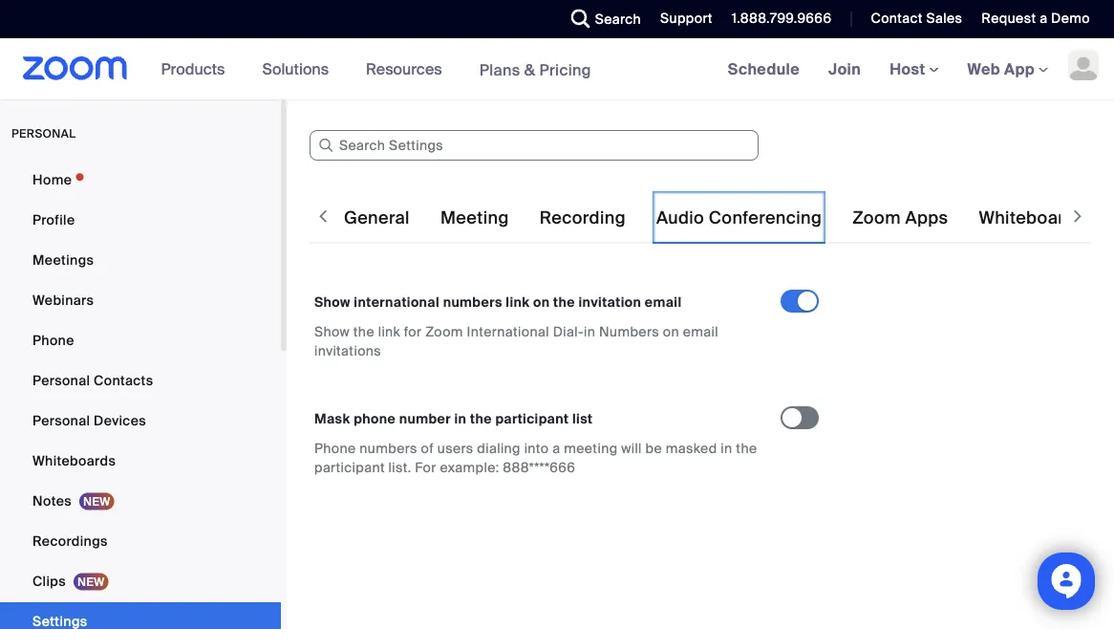 Task type: locate. For each thing, give the bounding box(es) containing it.
show for show the link for zoom international dial-in numbers on email invitations
[[315, 323, 350, 340]]

participant
[[496, 410, 569, 427], [315, 458, 385, 476]]

meeting
[[564, 439, 618, 457]]

1 vertical spatial show
[[315, 323, 350, 340]]

personal
[[11, 126, 76, 141]]

meetings
[[33, 251, 94, 269]]

contact sales
[[871, 10, 963, 27]]

0 vertical spatial phone
[[33, 331, 74, 349]]

personal inside 'personal contacts' link
[[33, 371, 90, 389]]

audio
[[657, 207, 705, 229]]

phone link
[[0, 321, 281, 360]]

numbers up "international"
[[443, 293, 503, 311]]

zoom apps
[[853, 207, 949, 229]]

dial-
[[553, 323, 584, 340]]

1 vertical spatial in
[[455, 410, 467, 427]]

0 horizontal spatial on
[[534, 293, 550, 311]]

0 horizontal spatial link
[[378, 323, 401, 340]]

request
[[982, 10, 1037, 27]]

general
[[344, 207, 410, 229]]

on up "international"
[[534, 293, 550, 311]]

1 horizontal spatial phone
[[315, 439, 356, 457]]

the inside show the link for zoom international dial-in numbers on email invitations
[[354, 323, 375, 340]]

show international numbers link on the invitation email
[[315, 293, 682, 311]]

number
[[399, 410, 451, 427]]

personal contacts link
[[0, 361, 281, 400]]

join link
[[815, 38, 876, 99]]

request a demo link
[[968, 0, 1115, 38], [982, 10, 1091, 27]]

whiteboard
[[980, 207, 1076, 229]]

in inside phone numbers of users dialing into a meeting will be masked in the participant list. for example: 888****666
[[721, 439, 733, 457]]

in up users
[[455, 410, 467, 427]]

dialing
[[477, 439, 521, 457]]

recording
[[540, 207, 626, 229]]

web app
[[968, 59, 1035, 79]]

personal
[[33, 371, 90, 389], [33, 412, 90, 429]]

link left for
[[378, 323, 401, 340]]

phone inside personal menu menu
[[33, 331, 74, 349]]

products button
[[161, 38, 234, 99]]

the up invitations
[[354, 323, 375, 340]]

search
[[595, 10, 642, 28]]

the up dialing on the bottom of the page
[[470, 410, 492, 427]]

1 vertical spatial zoom
[[426, 323, 464, 340]]

numbers
[[443, 293, 503, 311], [360, 439, 418, 457]]

plans & pricing link
[[480, 60, 592, 80], [480, 60, 592, 80]]

on right numbers
[[663, 323, 680, 340]]

0 horizontal spatial zoom
[[426, 323, 464, 340]]

a right into
[[553, 439, 561, 457]]

resources button
[[366, 38, 451, 99]]

the right masked
[[737, 439, 758, 457]]

personal up 'whiteboards'
[[33, 412, 90, 429]]

zoom
[[853, 207, 901, 229], [426, 323, 464, 340]]

email right numbers
[[683, 323, 719, 340]]

1 personal from the top
[[33, 371, 90, 389]]

888****666
[[503, 458, 576, 476]]

demo
[[1052, 10, 1091, 27]]

phone inside phone numbers of users dialing into a meeting will be masked in the participant list. for example: 888****666
[[315, 439, 356, 457]]

phone down webinars
[[33, 331, 74, 349]]

on inside show the link for zoom international dial-in numbers on email invitations
[[663, 323, 680, 340]]

0 vertical spatial show
[[315, 293, 351, 311]]

0 vertical spatial email
[[645, 293, 682, 311]]

personal for personal devices
[[33, 412, 90, 429]]

0 horizontal spatial in
[[455, 410, 467, 427]]

webinars link
[[0, 281, 281, 319]]

web
[[968, 59, 1001, 79]]

0 vertical spatial participant
[[496, 410, 569, 427]]

1 horizontal spatial participant
[[496, 410, 569, 427]]

1 horizontal spatial zoom
[[853, 207, 901, 229]]

1 horizontal spatial on
[[663, 323, 680, 340]]

list
[[573, 410, 593, 427]]

1 horizontal spatial a
[[1040, 10, 1048, 27]]

0 horizontal spatial phone
[[33, 331, 74, 349]]

personal contacts
[[33, 371, 153, 389]]

0 vertical spatial in
[[584, 323, 596, 340]]

support link
[[646, 0, 718, 38], [661, 10, 713, 27]]

0 vertical spatial link
[[506, 293, 530, 311]]

web app button
[[968, 59, 1049, 79]]

host
[[890, 59, 930, 79]]

support
[[661, 10, 713, 27]]

clips
[[33, 572, 66, 590]]

2 vertical spatial in
[[721, 439, 733, 457]]

a left demo
[[1040, 10, 1048, 27]]

1 vertical spatial email
[[683, 323, 719, 340]]

1.888.799.9666 button
[[718, 0, 837, 38], [732, 10, 832, 27]]

in right masked
[[721, 439, 733, 457]]

1 vertical spatial participant
[[315, 458, 385, 476]]

1 show from the top
[[315, 293, 351, 311]]

1.888.799.9666
[[732, 10, 832, 27]]

personal inside personal devices link
[[33, 412, 90, 429]]

pricing
[[540, 60, 592, 80]]

1 vertical spatial numbers
[[360, 439, 418, 457]]

zoom right for
[[426, 323, 464, 340]]

link inside show the link for zoom international dial-in numbers on email invitations
[[378, 323, 401, 340]]

a
[[1040, 10, 1048, 27], [553, 439, 561, 457]]

banner containing products
[[0, 38, 1115, 101]]

join
[[829, 59, 862, 79]]

0 vertical spatial a
[[1040, 10, 1048, 27]]

profile picture image
[[1069, 50, 1100, 80]]

phone
[[354, 410, 396, 427]]

1 horizontal spatial link
[[506, 293, 530, 311]]

2 personal from the top
[[33, 412, 90, 429]]

notes
[[33, 492, 72, 510]]

request a demo
[[982, 10, 1091, 27]]

personal up personal devices on the bottom left
[[33, 371, 90, 389]]

a inside phone numbers of users dialing into a meeting will be masked in the participant list. for example: 888****666
[[553, 439, 561, 457]]

sales
[[927, 10, 963, 27]]

1 horizontal spatial email
[[683, 323, 719, 340]]

1 vertical spatial link
[[378, 323, 401, 340]]

0 horizontal spatial a
[[553, 439, 561, 457]]

1 vertical spatial a
[[553, 439, 561, 457]]

0 horizontal spatial numbers
[[360, 439, 418, 457]]

meeting
[[441, 207, 509, 229]]

show
[[315, 293, 351, 311], [315, 323, 350, 340]]

phone
[[33, 331, 74, 349], [315, 439, 356, 457]]

1 vertical spatial on
[[663, 323, 680, 340]]

zoom inside show the link for zoom international dial-in numbers on email invitations
[[426, 323, 464, 340]]

1 vertical spatial phone
[[315, 439, 356, 457]]

0 vertical spatial zoom
[[853, 207, 901, 229]]

contact sales link
[[857, 0, 968, 38], [871, 10, 963, 27]]

for
[[415, 458, 437, 476]]

the
[[554, 293, 576, 311], [354, 323, 375, 340], [470, 410, 492, 427], [737, 439, 758, 457]]

2 horizontal spatial in
[[721, 439, 733, 457]]

numbers up the list.
[[360, 439, 418, 457]]

mask
[[315, 410, 351, 427]]

0 vertical spatial personal
[[33, 371, 90, 389]]

international
[[354, 293, 440, 311]]

participant left the list.
[[315, 458, 385, 476]]

1 horizontal spatial in
[[584, 323, 596, 340]]

0 vertical spatial numbers
[[443, 293, 503, 311]]

2 show from the top
[[315, 323, 350, 340]]

1.888.799.9666 button up schedule
[[718, 0, 837, 38]]

show inside show the link for zoom international dial-in numbers on email invitations
[[315, 323, 350, 340]]

contacts
[[94, 371, 153, 389]]

phone down mask in the left of the page
[[315, 439, 356, 457]]

tabs of my account settings page tab list
[[340, 191, 1115, 245]]

zoom logo image
[[23, 56, 128, 80]]

phone for phone
[[33, 331, 74, 349]]

participant up into
[[496, 410, 569, 427]]

example:
[[440, 458, 500, 476]]

link up "international"
[[506, 293, 530, 311]]

link
[[506, 293, 530, 311], [378, 323, 401, 340]]

1 horizontal spatial numbers
[[443, 293, 503, 311]]

plans & pricing
[[480, 60, 592, 80]]

clips link
[[0, 562, 281, 600]]

in
[[584, 323, 596, 340], [455, 410, 467, 427], [721, 439, 733, 457]]

meetings link
[[0, 241, 281, 279]]

0 horizontal spatial participant
[[315, 458, 385, 476]]

banner
[[0, 38, 1115, 101]]

1 vertical spatial personal
[[33, 412, 90, 429]]

solutions button
[[262, 38, 338, 99]]

email up numbers
[[645, 293, 682, 311]]

whiteboards link
[[0, 442, 281, 480]]

zoom left apps
[[853, 207, 901, 229]]

the up 'dial-'
[[554, 293, 576, 311]]

in down invitation
[[584, 323, 596, 340]]



Task type: describe. For each thing, give the bounding box(es) containing it.
into
[[525, 439, 549, 457]]

be
[[646, 439, 663, 457]]

profile
[[33, 211, 75, 229]]

numbers inside phone numbers of users dialing into a meeting will be masked in the participant list. for example: 888****666
[[360, 439, 418, 457]]

notes link
[[0, 482, 281, 520]]

for
[[404, 323, 422, 340]]

zoom inside the tabs of my account settings page tab list
[[853, 207, 901, 229]]

mask phone number in the participant list
[[315, 410, 593, 427]]

solutions
[[262, 59, 329, 79]]

whiteboards
[[33, 452, 116, 469]]

0 vertical spatial on
[[534, 293, 550, 311]]

host button
[[890, 59, 939, 79]]

recordings
[[33, 532, 108, 550]]

phone for phone numbers of users dialing into a meeting will be masked in the participant list. for example: 888****666
[[315, 439, 356, 457]]

will
[[622, 439, 642, 457]]

app
[[1005, 59, 1035, 79]]

plans
[[480, 60, 521, 80]]

personal for personal contacts
[[33, 371, 90, 389]]

international
[[467, 323, 550, 340]]

invitations
[[315, 342, 382, 360]]

product information navigation
[[147, 38, 606, 101]]

schedule
[[728, 59, 800, 79]]

personal devices
[[33, 412, 146, 429]]

0 horizontal spatial email
[[645, 293, 682, 311]]

meetings navigation
[[714, 38, 1115, 101]]

profile link
[[0, 201, 281, 239]]

list.
[[389, 458, 412, 476]]

invitation
[[579, 293, 642, 311]]

of
[[421, 439, 434, 457]]

1.888.799.9666 button up "schedule" link
[[732, 10, 832, 27]]

conferencing
[[709, 207, 822, 229]]

&
[[525, 60, 536, 80]]

webinars
[[33, 291, 94, 309]]

participant inside phone numbers of users dialing into a meeting will be masked in the participant list. for example: 888****666
[[315, 458, 385, 476]]

apps
[[906, 207, 949, 229]]

personal menu menu
[[0, 161, 281, 629]]

show the link for zoom international dial-in numbers on email invitations
[[315, 323, 719, 360]]

scroll right image
[[1069, 207, 1088, 226]]

recordings link
[[0, 522, 281, 560]]

resources
[[366, 59, 442, 79]]

users
[[438, 439, 474, 457]]

show for show international numbers link on the invitation email
[[315, 293, 351, 311]]

search button
[[557, 0, 646, 38]]

devices
[[94, 412, 146, 429]]

in inside show the link for zoom international dial-in numbers on email invitations
[[584, 323, 596, 340]]

scroll left image
[[314, 207, 333, 226]]

personal devices link
[[0, 402, 281, 440]]

products
[[161, 59, 225, 79]]

audio conferencing
[[657, 207, 822, 229]]

email inside show the link for zoom international dial-in numbers on email invitations
[[683, 323, 719, 340]]

numbers
[[600, 323, 660, 340]]

Search Settings text field
[[310, 130, 759, 161]]

phone numbers of users dialing into a meeting will be masked in the participant list. for example: 888****666
[[315, 439, 758, 476]]

masked
[[666, 439, 718, 457]]

home link
[[0, 161, 281, 199]]

home
[[33, 171, 72, 188]]

contact
[[871, 10, 923, 27]]

the inside phone numbers of users dialing into a meeting will be masked in the participant list. for example: 888****666
[[737, 439, 758, 457]]

schedule link
[[714, 38, 815, 99]]



Task type: vqa. For each thing, say whether or not it's contained in the screenshot.
"Tabs of meeting" Tab List
no



